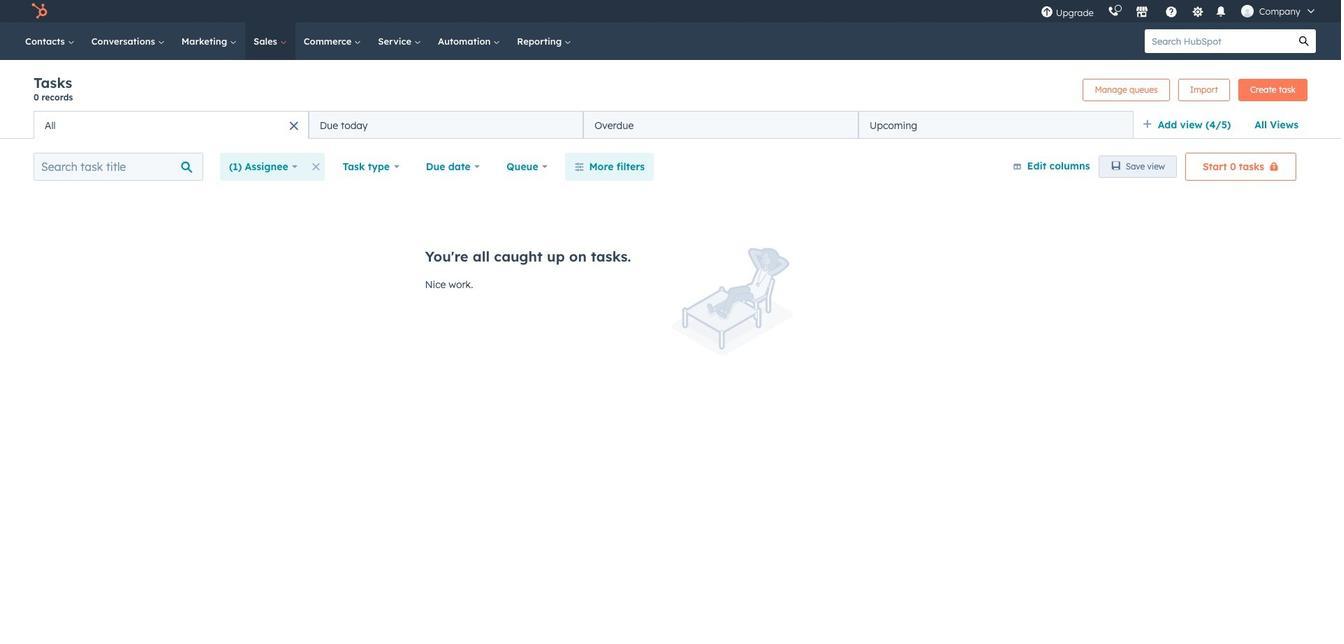 Task type: vqa. For each thing, say whether or not it's contained in the screenshot.
sales menu at the top left of page
no



Task type: locate. For each thing, give the bounding box(es) containing it.
banner
[[34, 74, 1308, 111]]

tab list
[[34, 111, 1134, 139]]

menu
[[1034, 0, 1325, 22]]

jacob simon image
[[1241, 5, 1254, 17]]



Task type: describe. For each thing, give the bounding box(es) containing it.
marketplaces image
[[1136, 6, 1148, 19]]

Search task title search field
[[34, 153, 203, 181]]

Search HubSpot search field
[[1145, 29, 1292, 53]]



